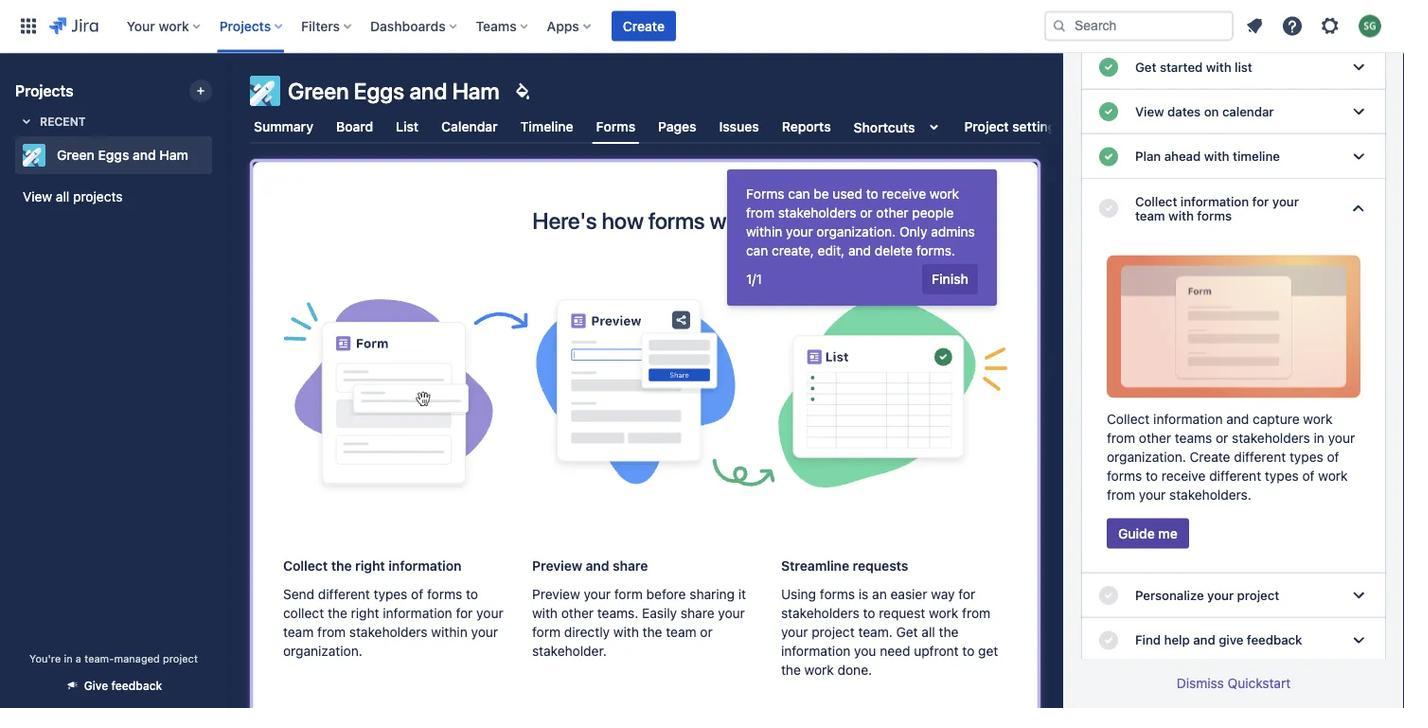 Task type: describe. For each thing, give the bounding box(es) containing it.
request
[[879, 606, 925, 621]]

for inside using forms is an easier way for stakeholders to request work from your project team. get all the information you need upfront to get the work done.
[[959, 587, 976, 602]]

forms right how
[[648, 207, 705, 234]]

pages link
[[654, 110, 700, 144]]

apps button
[[541, 11, 598, 41]]

and up teams.
[[586, 558, 609, 574]]

1 horizontal spatial can
[[788, 186, 810, 202]]

eggs inside green eggs and ham link
[[98, 147, 129, 163]]

forms.
[[916, 243, 955, 259]]

different inside send different types of forms to collect the right information for your team from stakeholders within your organization.
[[318, 587, 370, 602]]

before
[[646, 587, 686, 602]]

plan
[[1135, 149, 1161, 164]]

for inside send different types of forms to collect the right information for your team from stakeholders within your organization.
[[456, 606, 473, 621]]

people
[[912, 205, 954, 221]]

organization. inside forms can be used to receive work from stakeholders or other people within your organization. only admins can create, edit, and delete forms.
[[817, 224, 896, 240]]

get inside using forms is an easier way for stakeholders to request work from your project team. get all the information you need upfront to get the work done.
[[896, 624, 918, 640]]

dismiss quickstart link
[[1177, 676, 1291, 691]]

0 vertical spatial green
[[288, 78, 349, 104]]

shortcuts button
[[850, 110, 949, 144]]

your profile and settings image
[[1359, 15, 1382, 37]]

view for view dates on calendar
[[1135, 104, 1164, 119]]

teams
[[1175, 430, 1212, 445]]

requests
[[853, 558, 909, 574]]

projects button
[[214, 11, 290, 41]]

chevron image for find help and give feedback
[[1347, 629, 1370, 652]]

edit,
[[818, 243, 845, 259]]

stakeholder.
[[532, 643, 607, 659]]

green inside green eggs and ham link
[[57, 147, 95, 163]]

guide me
[[1118, 525, 1178, 541]]

you're
[[29, 652, 61, 665]]

and inside collect information and capture work from other teams or stakeholders in your organization. create different types of forms to receive different types of work from your stakeholders.
[[1227, 411, 1249, 427]]

stakeholders.
[[1170, 487, 1252, 502]]

project settings
[[964, 119, 1063, 134]]

delete
[[875, 243, 913, 259]]

to inside send different types of forms to collect the right information for your team from stakeholders within your organization.
[[466, 587, 478, 602]]

the up upfront
[[939, 624, 959, 640]]

create inside button
[[623, 18, 665, 34]]

or inside forms can be used to receive work from stakeholders or other people within your organization. only admins can create, edit, and delete forms.
[[860, 205, 873, 221]]

forms for forms
[[596, 119, 636, 134]]

board
[[336, 119, 373, 134]]

project inside dropdown button
[[1237, 588, 1279, 603]]

from inside forms can be used to receive work from stakeholders or other people within your organization. only admins can create, edit, and delete forms.
[[746, 205, 775, 221]]

projects
[[73, 189, 123, 205]]

dates
[[1168, 104, 1201, 119]]

used
[[833, 186, 863, 202]]

give
[[1219, 633, 1244, 648]]

1 vertical spatial different
[[1209, 468, 1261, 483]]

create inside collect information and capture work from other teams or stakeholders in your organization. create different types of forms to receive different types of work from your stakeholders.
[[1190, 449, 1231, 464]]

all inside using forms is an easier way for stakeholders to request work from your project team. get all the information you need upfront to get the work done.
[[922, 624, 935, 640]]

project settings link
[[961, 110, 1067, 144]]

find
[[1135, 633, 1161, 648]]

0 vertical spatial green eggs and ham
[[288, 78, 500, 104]]

way
[[931, 587, 955, 602]]

collect information and capture work from other teams or stakeholders in your organization. create different types of forms to receive different types of work from your stakeholders.
[[1107, 411, 1355, 502]]

0 vertical spatial eggs
[[354, 78, 404, 104]]

the left done.
[[781, 662, 801, 678]]

only
[[900, 224, 927, 240]]

share inside preview your form before sharing it with other teams. easily share your form directly with the team or stakeholder.
[[681, 606, 715, 621]]

here's
[[532, 207, 597, 234]]

checked image for personalize
[[1097, 584, 1120, 607]]

checked image for find
[[1097, 629, 1120, 652]]

plan ahead with timeline button
[[1082, 134, 1385, 179]]

help
[[1164, 633, 1190, 648]]

your work
[[127, 18, 189, 34]]

finish button
[[922, 264, 978, 294]]

the inside send different types of forms to collect the right information for your team from stakeholders within your organization.
[[328, 606, 347, 621]]

preview for preview and share
[[532, 558, 582, 574]]

1 horizontal spatial of
[[1303, 468, 1315, 483]]

1/1
[[746, 271, 762, 287]]

collect the right information
[[283, 558, 462, 574]]

1 vertical spatial in
[[64, 652, 73, 665]]

summary
[[254, 119, 313, 134]]

receive inside forms can be used to receive work from stakeholders or other people within your organization. only admins can create, edit, and delete forms.
[[882, 186, 926, 202]]

guide me button
[[1107, 518, 1189, 549]]

your inside forms can be used to receive work from stakeholders or other people within your organization. only admins can create, edit, and delete forms.
[[786, 224, 813, 240]]

within inside send different types of forms to collect the right information for your team from stakeholders within your organization.
[[431, 624, 468, 640]]

project inside using forms is an easier way for stakeholders to request work from your project team. get all the information you need upfront to get the work done.
[[812, 624, 855, 640]]

on
[[1204, 104, 1219, 119]]

list
[[1235, 59, 1253, 75]]

preview for preview your form before sharing it with other teams. easily share your form directly with the team or stakeholder.
[[532, 587, 580, 602]]

your inside dropdown button
[[1207, 588, 1234, 603]]

receive inside collect information and capture work from other teams or stakeholders in your organization. create different types of forms to receive different types of work from your stakeholders.
[[1162, 468, 1206, 483]]

other inside preview your form before sharing it with other teams. easily share your form directly with the team or stakeholder.
[[561, 606, 594, 621]]

calendar
[[1222, 104, 1274, 119]]

collect
[[283, 606, 324, 621]]

preview your form before sharing it with other teams. easily share your form directly with the team or stakeholder.
[[532, 587, 746, 659]]

right inside send different types of forms to collect the right information for your team from stakeholders within your organization.
[[351, 606, 379, 621]]

find help and give feedback button
[[1082, 618, 1385, 663]]

0 horizontal spatial green eggs and ham
[[57, 147, 188, 163]]

0 vertical spatial different
[[1234, 449, 1286, 464]]

personalize your project
[[1135, 588, 1279, 603]]

dismiss
[[1177, 676, 1224, 691]]

you're in a team-managed project
[[29, 652, 198, 665]]

feedback inside button
[[111, 679, 162, 693]]

apps
[[547, 18, 579, 34]]

create button
[[612, 11, 676, 41]]

sidebar navigation image
[[206, 76, 248, 114]]

of inside send different types of forms to collect the right information for your team from stakeholders within your organization.
[[411, 587, 423, 602]]

view dates on calendar button
[[1082, 89, 1385, 134]]

streamline requests
[[781, 558, 909, 574]]

team.
[[858, 624, 893, 640]]

view all projects
[[23, 189, 123, 205]]

give
[[84, 679, 108, 693]]

collect information for your team with forms button
[[1082, 179, 1385, 238]]

work inside forms can be used to receive work from stakeholders or other people within your organization. only admins can create, edit, and delete forms.
[[930, 186, 959, 202]]

timeline link
[[517, 110, 577, 144]]

other inside forms can be used to receive work from stakeholders or other people within your organization. only admins can create, edit, and delete forms.
[[876, 205, 909, 221]]

the inside preview your form before sharing it with other teams. easily share your form directly with the team or stakeholder.
[[643, 624, 662, 640]]

chevron image for get started with list
[[1347, 56, 1370, 78]]

from up "guide"
[[1107, 487, 1135, 502]]

reports link
[[778, 110, 835, 144]]

with up stakeholder.
[[532, 606, 558, 621]]

checked image for collect
[[1097, 197, 1120, 220]]

with inside collect information for your team with forms
[[1169, 208, 1194, 223]]

appswitcher icon image
[[17, 15, 40, 37]]

0 horizontal spatial form
[[532, 624, 561, 640]]

get started with list button
[[1082, 45, 1385, 89]]

information inside collect information and capture work from other teams or stakeholders in your organization. create different types of forms to receive different types of work from your stakeholders.
[[1154, 411, 1223, 427]]

issues link
[[715, 110, 763, 144]]

filters button
[[296, 11, 359, 41]]

work inside your work dropdown button
[[159, 18, 189, 34]]

banner containing your work
[[0, 0, 1404, 53]]

dashboards
[[370, 18, 446, 34]]

it
[[738, 587, 746, 602]]

timeline
[[520, 119, 573, 134]]

view for view all projects
[[23, 189, 52, 205]]

chevron image
[[1347, 100, 1370, 123]]

collect information for your team with forms
[[1135, 194, 1299, 223]]

list link
[[392, 110, 422, 144]]

with down teams.
[[613, 624, 639, 640]]

other inside collect information and capture work from other teams or stakeholders in your organization. create different types of forms to receive different types of work from your stakeholders.
[[1139, 430, 1171, 445]]

or inside preview your form before sharing it with other teams. easily share your form directly with the team or stakeholder.
[[700, 624, 713, 640]]

team-
[[84, 652, 114, 665]]

stakeholders inside send different types of forms to collect the right information for your team from stakeholders within your organization.
[[349, 624, 428, 640]]

give feedback
[[84, 679, 162, 693]]

teams button
[[470, 11, 536, 41]]

recent
[[40, 115, 86, 128]]

guide
[[1118, 525, 1155, 541]]

an
[[872, 587, 887, 602]]



Task type: vqa. For each thing, say whether or not it's contained in the screenshot.
Share search results, exporting them in multiple formats, print them, and more.
no



Task type: locate. For each thing, give the bounding box(es) containing it.
is
[[859, 587, 869, 602]]

stakeholders inside collect information and capture work from other teams or stakeholders in your organization. create different types of forms to receive different types of work from your stakeholders.
[[1232, 430, 1310, 445]]

and left give
[[1193, 633, 1216, 648]]

team inside collect information for your team with forms
[[1135, 208, 1165, 223]]

get down the request on the right
[[896, 624, 918, 640]]

chevron image inside plan ahead with timeline dropdown button
[[1347, 145, 1370, 168]]

checked image for view
[[1097, 100, 1120, 123]]

and inside green eggs and ham link
[[133, 147, 156, 163]]

the down easily
[[643, 624, 662, 640]]

other up only
[[876, 205, 909, 221]]

1 horizontal spatial project
[[812, 624, 855, 640]]

forms inside collect information and capture work from other teams or stakeholders in your organization. create different types of forms to receive different types of work from your stakeholders.
[[1107, 468, 1142, 483]]

directly
[[564, 624, 610, 640]]

tab list
[[239, 110, 1067, 144]]

right up send different types of forms to collect the right information for your team from stakeholders within your organization.
[[355, 558, 385, 574]]

information down "plan ahead with timeline"
[[1181, 194, 1249, 209]]

stakeholders down collect the right information
[[349, 624, 428, 640]]

can left be
[[788, 186, 810, 202]]

create project image
[[193, 83, 208, 98]]

pages
[[658, 119, 697, 134]]

green up "summary"
[[288, 78, 349, 104]]

1 vertical spatial right
[[351, 606, 379, 621]]

1 vertical spatial or
[[1216, 430, 1228, 445]]

checked image left find
[[1097, 629, 1120, 652]]

all up upfront
[[922, 624, 935, 640]]

checked image inside plan ahead with timeline dropdown button
[[1097, 145, 1120, 168]]

feedback down "managed"
[[111, 679, 162, 693]]

and inside forms can be used to receive work from stakeholders or other people within your organization. only admins can create, edit, and delete forms.
[[848, 243, 871, 259]]

0 vertical spatial projects
[[219, 18, 271, 34]]

checked image down search field
[[1097, 56, 1120, 78]]

search image
[[1052, 18, 1067, 34]]

can
[[788, 186, 810, 202], [746, 243, 768, 259]]

team down plan
[[1135, 208, 1165, 223]]

chevron image inside get started with list dropdown button
[[1347, 56, 1370, 78]]

1 horizontal spatial receive
[[1162, 468, 1206, 483]]

1 vertical spatial other
[[1139, 430, 1171, 445]]

0 vertical spatial in
[[1314, 430, 1325, 445]]

other
[[876, 205, 909, 221], [1139, 430, 1171, 445], [561, 606, 594, 621]]

green
[[288, 78, 349, 104], [57, 147, 95, 163]]

1 horizontal spatial form
[[614, 587, 643, 602]]

1 vertical spatial forms
[[746, 186, 785, 202]]

2 vertical spatial or
[[700, 624, 713, 640]]

1 horizontal spatial share
[[681, 606, 715, 621]]

2 vertical spatial for
[[456, 606, 473, 621]]

1 vertical spatial green
[[57, 147, 95, 163]]

team inside send different types of forms to collect the right information for your team from stakeholders within your organization.
[[283, 624, 314, 640]]

3 checked image from the top
[[1097, 584, 1120, 607]]

1 vertical spatial can
[[746, 243, 768, 259]]

0 vertical spatial of
[[1327, 449, 1340, 464]]

organization. inside send different types of forms to collect the right information for your team from stakeholders within your organization.
[[283, 643, 362, 659]]

different up stakeholders.
[[1209, 468, 1261, 483]]

send
[[283, 587, 314, 602]]

to inside collect information and capture work from other teams or stakeholders in your organization. create different types of forms to receive different types of work from your stakeholders.
[[1146, 468, 1158, 483]]

projects
[[219, 18, 271, 34], [15, 82, 73, 100]]

0 horizontal spatial project
[[163, 652, 198, 665]]

view inside dropdown button
[[1135, 104, 1164, 119]]

information up send different types of forms to collect the right information for your team from stakeholders within your organization.
[[389, 558, 462, 574]]

started
[[1160, 59, 1203, 75]]

primary element
[[11, 0, 1044, 53]]

2 horizontal spatial project
[[1237, 588, 1279, 603]]

projects up sidebar navigation image
[[219, 18, 271, 34]]

1 vertical spatial view
[[23, 189, 52, 205]]

1 horizontal spatial create
[[1190, 449, 1231, 464]]

summary link
[[250, 110, 317, 144]]

checked image
[[1097, 100, 1120, 123], [1097, 197, 1120, 220]]

0 vertical spatial forms
[[596, 119, 636, 134]]

2 vertical spatial collect
[[283, 558, 328, 574]]

1 horizontal spatial green
[[288, 78, 349, 104]]

ham left add to starred icon
[[159, 147, 188, 163]]

quickstart
[[1228, 676, 1291, 691]]

1 vertical spatial form
[[532, 624, 561, 640]]

create,
[[772, 243, 814, 259]]

0 horizontal spatial organization.
[[283, 643, 362, 659]]

with inside dropdown button
[[1204, 149, 1230, 164]]

0 horizontal spatial view
[[23, 189, 52, 205]]

stakeholders inside forms can be used to receive work from stakeholders or other people within your organization. only admins can create, edit, and delete forms.
[[778, 205, 857, 221]]

0 horizontal spatial of
[[411, 587, 423, 602]]

1 vertical spatial organization.
[[1107, 449, 1186, 464]]

and up list
[[409, 78, 447, 104]]

forms inside tab list
[[596, 119, 636, 134]]

form up teams.
[[614, 587, 643, 602]]

information inside send different types of forms to collect the right information for your team from stakeholders within your organization.
[[383, 606, 452, 621]]

forms left pages
[[596, 119, 636, 134]]

and up 'view all projects' link
[[133, 147, 156, 163]]

notifications image
[[1243, 15, 1266, 37]]

other up directly at bottom left
[[561, 606, 594, 621]]

2 checked image from the top
[[1097, 197, 1120, 220]]

capture
[[1253, 411, 1300, 427]]

2 preview from the top
[[532, 587, 580, 602]]

right down collect the right information
[[351, 606, 379, 621]]

feedback inside dropdown button
[[1247, 633, 1302, 648]]

chevron image for collect information for your team with forms
[[1347, 197, 1370, 220]]

team down collect
[[283, 624, 314, 640]]

forms inside send different types of forms to collect the right information for your team from stakeholders within your organization.
[[427, 587, 462, 602]]

2 chevron image from the top
[[1347, 145, 1370, 168]]

form
[[614, 587, 643, 602], [532, 624, 561, 640]]

or down used at the top right of the page
[[860, 205, 873, 221]]

chevron image inside personalize your project dropdown button
[[1347, 584, 1370, 607]]

project
[[1237, 588, 1279, 603], [812, 624, 855, 640], [163, 652, 198, 665]]

project
[[964, 119, 1009, 134]]

project right "managed"
[[163, 652, 198, 665]]

1 horizontal spatial ham
[[452, 78, 500, 104]]

chevron image inside collect information for your team with forms dropdown button
[[1347, 197, 1370, 220]]

set background color image
[[511, 80, 534, 102]]

1 horizontal spatial other
[[876, 205, 909, 221]]

preview up directly at bottom left
[[532, 558, 582, 574]]

0 vertical spatial project
[[1237, 588, 1279, 603]]

0 horizontal spatial all
[[56, 189, 69, 205]]

and right edit,
[[848, 243, 871, 259]]

admins
[[931, 224, 975, 240]]

forms inside collect information for your team with forms
[[1197, 208, 1232, 223]]

3 chevron image from the top
[[1347, 197, 1370, 220]]

projects up 'collapse recent projects' icon
[[15, 82, 73, 100]]

1 chevron image from the top
[[1347, 56, 1370, 78]]

personalize your project button
[[1082, 573, 1385, 618]]

personalize
[[1135, 588, 1204, 603]]

0 vertical spatial right
[[355, 558, 385, 574]]

collect inside collect information and capture work from other teams or stakeholders in your organization. create different types of forms to receive different types of work from your stakeholders.
[[1107, 411, 1150, 427]]

0 horizontal spatial for
[[456, 606, 473, 621]]

green eggs and ham up 'view all projects' link
[[57, 147, 188, 163]]

0 vertical spatial other
[[876, 205, 909, 221]]

organization. inside collect information and capture work from other teams or stakeholders in your organization. create different types of forms to receive different types of work from your stakeholders.
[[1107, 449, 1186, 464]]

project up you
[[812, 624, 855, 640]]

information up done.
[[781, 643, 851, 659]]

send different types of forms to collect the right information for your team from stakeholders within your organization.
[[283, 587, 503, 659]]

all left projects
[[56, 189, 69, 205]]

preview and share
[[532, 558, 648, 574]]

eggs up 'view all projects' link
[[98, 147, 129, 163]]

can up 1/1
[[746, 243, 768, 259]]

1 vertical spatial get
[[896, 624, 918, 640]]

preview down preview and share
[[532, 587, 580, 602]]

here's how forms work
[[532, 207, 758, 234]]

to inside forms can be used to receive work from stakeholders or other people within your organization. only admins can create, edit, and delete forms.
[[866, 186, 878, 202]]

1 vertical spatial within
[[431, 624, 468, 640]]

0 horizontal spatial ham
[[159, 147, 188, 163]]

sharing
[[690, 587, 735, 602]]

your inside using forms is an easier way for stakeholders to request work from your project team. get all the information you need upfront to get the work done.
[[781, 624, 808, 640]]

share
[[613, 558, 648, 574], [681, 606, 715, 621]]

get
[[1135, 59, 1157, 75], [896, 624, 918, 640]]

0 horizontal spatial receive
[[882, 186, 926, 202]]

your
[[127, 18, 155, 34]]

you
[[854, 643, 876, 659]]

types
[[1290, 449, 1324, 464], [1265, 468, 1299, 483], [374, 587, 408, 602]]

1 horizontal spatial organization.
[[817, 224, 896, 240]]

projects inside popup button
[[219, 18, 271, 34]]

1 vertical spatial share
[[681, 606, 715, 621]]

eggs up board
[[354, 78, 404, 104]]

to
[[866, 186, 878, 202], [1146, 468, 1158, 483], [466, 587, 478, 602], [863, 606, 875, 621], [962, 643, 975, 659]]

0 horizontal spatial eggs
[[98, 147, 129, 163]]

0 vertical spatial types
[[1290, 449, 1324, 464]]

4 checked image from the top
[[1097, 629, 1120, 652]]

checked image left plan
[[1097, 145, 1120, 168]]

checked image left personalize
[[1097, 584, 1120, 607]]

forms left be
[[746, 186, 785, 202]]

information
[[1181, 194, 1249, 209], [1154, 411, 1223, 427], [389, 558, 462, 574], [383, 606, 452, 621], [781, 643, 851, 659]]

0 horizontal spatial other
[[561, 606, 594, 621]]

1 preview from the top
[[532, 558, 582, 574]]

collect for from
[[1107, 411, 1150, 427]]

from up create,
[[746, 205, 775, 221]]

0 vertical spatial preview
[[532, 558, 582, 574]]

2 horizontal spatial of
[[1327, 449, 1340, 464]]

0 vertical spatial collect
[[1135, 194, 1177, 209]]

2 horizontal spatial for
[[1252, 194, 1269, 209]]

2 horizontal spatial organization.
[[1107, 449, 1186, 464]]

1 horizontal spatial team
[[666, 624, 697, 640]]

2 vertical spatial project
[[163, 652, 198, 665]]

forms up "guide"
[[1107, 468, 1142, 483]]

0 vertical spatial feedback
[[1247, 633, 1302, 648]]

0 horizontal spatial get
[[896, 624, 918, 640]]

1 horizontal spatial view
[[1135, 104, 1164, 119]]

0 vertical spatial create
[[623, 18, 665, 34]]

2 vertical spatial different
[[318, 587, 370, 602]]

1 vertical spatial eggs
[[98, 147, 129, 163]]

filters
[[301, 18, 340, 34]]

4 chevron image from the top
[[1347, 584, 1370, 607]]

with right ahead
[[1204, 149, 1230, 164]]

5 chevron image from the top
[[1347, 629, 1370, 652]]

list
[[396, 119, 419, 134]]

checked image
[[1097, 56, 1120, 78], [1097, 145, 1120, 168], [1097, 584, 1120, 607], [1097, 629, 1120, 652]]

with down ahead
[[1169, 208, 1194, 223]]

1 vertical spatial green eggs and ham
[[57, 147, 188, 163]]

0 vertical spatial all
[[56, 189, 69, 205]]

teams.
[[597, 606, 638, 621]]

calendar link
[[438, 110, 502, 144]]

2 vertical spatial of
[[411, 587, 423, 602]]

collect for with
[[1135, 194, 1177, 209]]

eggs
[[354, 78, 404, 104], [98, 147, 129, 163]]

from left teams
[[1107, 430, 1135, 445]]

calendar
[[441, 119, 498, 134]]

ahead
[[1164, 149, 1201, 164]]

ham
[[452, 78, 500, 104], [159, 147, 188, 163]]

using
[[781, 587, 816, 602]]

team down easily
[[666, 624, 697, 640]]

0 vertical spatial or
[[860, 205, 873, 221]]

for inside collect information for your team with forms
[[1252, 194, 1269, 209]]

receive up people
[[882, 186, 926, 202]]

green eggs and ham up list
[[288, 78, 500, 104]]

0 horizontal spatial team
[[283, 624, 314, 640]]

stakeholders down using
[[781, 606, 860, 621]]

1 vertical spatial feedback
[[111, 679, 162, 693]]

forms inside forms can be used to receive work from stakeholders or other people within your organization. only admins can create, edit, and delete forms.
[[746, 186, 785, 202]]

0 horizontal spatial forms
[[596, 119, 636, 134]]

within inside forms can be used to receive work from stakeholders or other people within your organization. only admins can create, edit, and delete forms.
[[746, 224, 782, 240]]

managed
[[114, 652, 160, 665]]

organization. down collect
[[283, 643, 362, 659]]

forms for forms can be used to receive work from stakeholders or other people within your organization. only admins can create, edit, and delete forms.
[[746, 186, 785, 202]]

1 horizontal spatial all
[[922, 624, 935, 640]]

1 horizontal spatial for
[[959, 587, 976, 602]]

1 vertical spatial types
[[1265, 468, 1299, 483]]

help image
[[1281, 15, 1304, 37]]

from inside send different types of forms to collect the right information for your team from stakeholders within your organization.
[[317, 624, 346, 640]]

1 vertical spatial project
[[812, 624, 855, 640]]

0 horizontal spatial in
[[64, 652, 73, 665]]

project up find help and give feedback dropdown button
[[1237, 588, 1279, 603]]

1 vertical spatial receive
[[1162, 468, 1206, 483]]

0 horizontal spatial projects
[[15, 82, 73, 100]]

view left projects
[[23, 189, 52, 205]]

for
[[1252, 194, 1269, 209], [959, 587, 976, 602], [456, 606, 473, 621]]

2 vertical spatial organization.
[[283, 643, 362, 659]]

all
[[56, 189, 69, 205], [922, 624, 935, 640]]

with
[[1206, 59, 1232, 75], [1204, 149, 1230, 164], [1169, 208, 1194, 223], [532, 606, 558, 621], [613, 624, 639, 640]]

forms
[[648, 207, 705, 234], [1197, 208, 1232, 223], [1107, 468, 1142, 483], [427, 587, 462, 602], [820, 587, 855, 602]]

get started with list
[[1135, 59, 1253, 75]]

and inside find help and give feedback dropdown button
[[1193, 633, 1216, 648]]

receive up stakeholders.
[[1162, 468, 1206, 483]]

chevron image for personalize your project
[[1347, 584, 1370, 607]]

1 horizontal spatial within
[[746, 224, 782, 240]]

your work button
[[121, 11, 208, 41]]

ham up "calendar"
[[452, 78, 500, 104]]

timeline
[[1233, 149, 1280, 164]]

2 checked image from the top
[[1097, 145, 1120, 168]]

collect
[[1135, 194, 1177, 209], [1107, 411, 1150, 427], [283, 558, 328, 574]]

issues
[[719, 119, 759, 134]]

the up send different types of forms to collect the right information for your team from stakeholders within your organization.
[[331, 558, 352, 574]]

from inside using forms is an easier way for stakeholders to request work from your project team. get all the information you need upfront to get the work done.
[[962, 606, 991, 621]]

information inside using forms is an easier way for stakeholders to request work from your project team. get all the information you need upfront to get the work done.
[[781, 643, 851, 659]]

your
[[1273, 194, 1299, 209], [786, 224, 813, 240], [1328, 430, 1355, 445], [1139, 487, 1166, 502], [584, 587, 611, 602], [1207, 588, 1234, 603], [476, 606, 503, 621], [718, 606, 745, 621], [471, 624, 498, 640], [781, 624, 808, 640]]

1 checked image from the top
[[1097, 100, 1120, 123]]

organization.
[[817, 224, 896, 240], [1107, 449, 1186, 464], [283, 643, 362, 659]]

view left 'dates'
[[1135, 104, 1164, 119]]

1 vertical spatial collect
[[1107, 411, 1150, 427]]

create down teams
[[1190, 449, 1231, 464]]

easily
[[642, 606, 677, 621]]

1 horizontal spatial green eggs and ham
[[288, 78, 500, 104]]

collect inside collect information for your team with forms
[[1135, 194, 1177, 209]]

forms down "plan ahead with timeline"
[[1197, 208, 1232, 223]]

find help and give feedback
[[1135, 633, 1302, 648]]

0 vertical spatial form
[[614, 587, 643, 602]]

organization. down teams
[[1107, 449, 1186, 464]]

0 vertical spatial can
[[788, 186, 810, 202]]

give feedback button
[[54, 670, 174, 701]]

share up before
[[613, 558, 648, 574]]

0 vertical spatial view
[[1135, 104, 1164, 119]]

collapse recent projects image
[[15, 110, 38, 133]]

feedback
[[1247, 633, 1302, 648], [111, 679, 162, 693]]

get left started
[[1135, 59, 1157, 75]]

preview inside preview your form before sharing it with other teams. easily share your form directly with the team or stakeholder.
[[532, 587, 580, 602]]

chevron image for plan ahead with timeline
[[1347, 145, 1370, 168]]

checked image inside find help and give feedback dropdown button
[[1097, 629, 1120, 652]]

or down sharing
[[700, 624, 713, 640]]

create right apps popup button
[[623, 18, 665, 34]]

1 horizontal spatial or
[[860, 205, 873, 221]]

reports
[[782, 119, 831, 134]]

0 horizontal spatial create
[[623, 18, 665, 34]]

different down "capture"
[[1234, 449, 1286, 464]]

forms left is
[[820, 587, 855, 602]]

board link
[[332, 110, 377, 144]]

tab list containing forms
[[239, 110, 1067, 144]]

within
[[746, 224, 782, 240], [431, 624, 468, 640]]

stakeholders inside using forms is an easier way for stakeholders to request work from your project team. get all the information you need upfront to get the work done.
[[781, 606, 860, 621]]

from up get
[[962, 606, 991, 621]]

done.
[[838, 662, 872, 678]]

settings
[[1012, 119, 1063, 134]]

1 vertical spatial ham
[[159, 147, 188, 163]]

get inside dropdown button
[[1135, 59, 1157, 75]]

share down sharing
[[681, 606, 715, 621]]

receive
[[882, 186, 926, 202], [1162, 468, 1206, 483]]

finish
[[932, 271, 969, 287]]

checked image for plan
[[1097, 145, 1120, 168]]

stakeholders down "capture"
[[1232, 430, 1310, 445]]

forms inside using forms is an easier way for stakeholders to request work from your project team. get all the information you need upfront to get the work done.
[[820, 587, 855, 602]]

from down collect
[[317, 624, 346, 640]]

0 horizontal spatial share
[[613, 558, 648, 574]]

with inside dropdown button
[[1206, 59, 1232, 75]]

stakeholders down be
[[778, 205, 857, 221]]

types inside send different types of forms to collect the right information for your team from stakeholders within your organization.
[[374, 587, 408, 602]]

preview
[[532, 558, 582, 574], [532, 587, 580, 602]]

the right collect
[[328, 606, 347, 621]]

form up stakeholder.
[[532, 624, 561, 640]]

information up teams
[[1154, 411, 1223, 427]]

1 vertical spatial preview
[[532, 587, 580, 602]]

streamline
[[781, 558, 849, 574]]

team inside preview your form before sharing it with other teams. easily share your form directly with the team or stakeholder.
[[666, 624, 697, 640]]

in
[[1314, 430, 1325, 445], [64, 652, 73, 665]]

jira image
[[49, 15, 98, 37], [49, 15, 98, 37]]

green eggs and ham link
[[15, 136, 205, 174]]

checked image inside get started with list dropdown button
[[1097, 56, 1120, 78]]

checked image inside personalize your project dropdown button
[[1097, 584, 1120, 607]]

checked image inside view dates on calendar dropdown button
[[1097, 100, 1120, 123]]

work
[[159, 18, 189, 34], [930, 186, 959, 202], [710, 207, 758, 234], [1303, 411, 1333, 427], [1318, 468, 1348, 483], [929, 606, 959, 621], [805, 662, 834, 678]]

be
[[814, 186, 829, 202]]

or right teams
[[1216, 430, 1228, 445]]

or inside collect information and capture work from other teams or stakeholders in your organization. create different types of forms to receive different types of work from your stakeholders.
[[1216, 430, 1228, 445]]

1 vertical spatial checked image
[[1097, 197, 1120, 220]]

settings image
[[1319, 15, 1342, 37]]

0 horizontal spatial green
[[57, 147, 95, 163]]

other left teams
[[1139, 430, 1171, 445]]

1 vertical spatial for
[[959, 587, 976, 602]]

0 vertical spatial ham
[[452, 78, 500, 104]]

dismiss quickstart
[[1177, 676, 1291, 691]]

feedback right give
[[1247, 633, 1302, 648]]

1 horizontal spatial get
[[1135, 59, 1157, 75]]

your inside collect information for your team with forms
[[1273, 194, 1299, 209]]

add to starred image
[[206, 144, 229, 167]]

2 horizontal spatial other
[[1139, 430, 1171, 445]]

banner
[[0, 0, 1404, 53]]

and left "capture"
[[1227, 411, 1249, 427]]

view
[[1135, 104, 1164, 119], [23, 189, 52, 205]]

chevron image
[[1347, 56, 1370, 78], [1347, 145, 1370, 168], [1347, 197, 1370, 220], [1347, 584, 1370, 607], [1347, 629, 1370, 652]]

need
[[880, 643, 910, 659]]

shortcuts
[[854, 119, 915, 135]]

1 vertical spatial of
[[1303, 468, 1315, 483]]

chevron image inside find help and give feedback dropdown button
[[1347, 629, 1370, 652]]

the
[[331, 558, 352, 574], [328, 606, 347, 621], [643, 624, 662, 640], [939, 624, 959, 640], [781, 662, 801, 678]]

forms down collect the right information
[[427, 587, 462, 602]]

0 vertical spatial share
[[613, 558, 648, 574]]

in inside collect information and capture work from other teams or stakeholders in your organization. create different types of forms to receive different types of work from your stakeholders.
[[1314, 430, 1325, 445]]

with left list
[[1206, 59, 1232, 75]]

Search field
[[1044, 11, 1234, 41]]

stakeholders
[[778, 205, 857, 221], [1232, 430, 1310, 445], [781, 606, 860, 621], [349, 624, 428, 640]]

different down collect the right information
[[318, 587, 370, 602]]

checked image for get
[[1097, 56, 1120, 78]]

green down recent
[[57, 147, 95, 163]]

information down collect the right information
[[383, 606, 452, 621]]

information inside collect information for your team with forms
[[1181, 194, 1249, 209]]

1 checked image from the top
[[1097, 56, 1120, 78]]

organization. up edit,
[[817, 224, 896, 240]]

0 vertical spatial for
[[1252, 194, 1269, 209]]

0 horizontal spatial or
[[700, 624, 713, 640]]

2 vertical spatial other
[[561, 606, 594, 621]]



